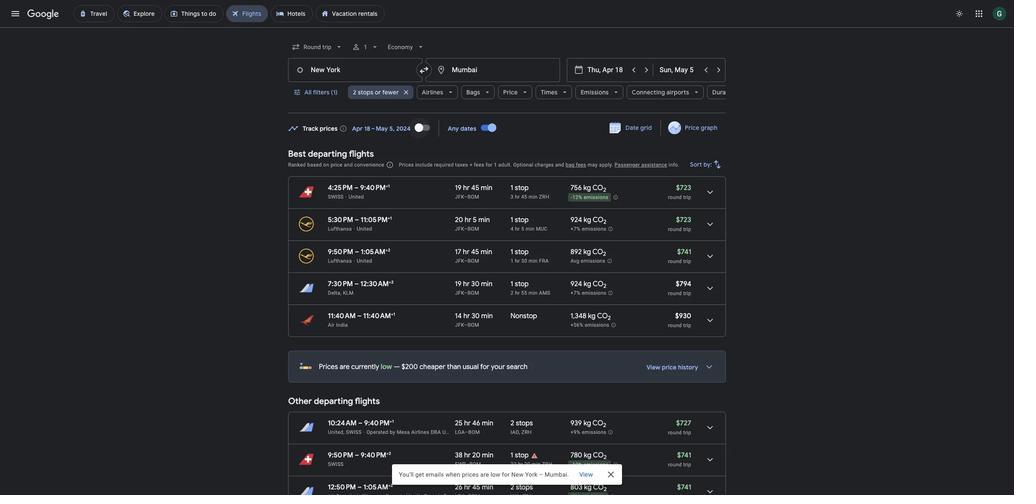Task type: locate. For each thing, give the bounding box(es) containing it.
 image
[[363, 430, 365, 436]]

+7% for 20 hr 5 min
[[571, 226, 581, 232]]

30 right 14
[[472, 312, 480, 321]]

round inside the $930 round trip
[[668, 323, 682, 329]]

co inside 756 kg co 2
[[593, 184, 603, 192]]

min right 17
[[481, 248, 492, 257]]

1 vertical spatial are
[[480, 472, 489, 479]]

0 vertical spatial 20
[[455, 216, 463, 225]]

9:40 pm
[[360, 184, 386, 192], [364, 420, 390, 428], [361, 452, 386, 460]]

bom down total duration 19 hr 45 min. element
[[468, 194, 479, 200]]

for
[[486, 162, 493, 168], [480, 363, 490, 372], [502, 472, 510, 479]]

co inside 892 kg co 2
[[593, 248, 603, 257]]

0 vertical spatial 5
[[473, 216, 477, 225]]

–
[[354, 184, 359, 192], [464, 194, 468, 200], [355, 216, 359, 225], [464, 226, 468, 232], [355, 248, 359, 257], [464, 258, 468, 264], [355, 280, 359, 289], [464, 290, 468, 296], [357, 312, 362, 321], [464, 322, 468, 328], [358, 420, 363, 428], [465, 430, 468, 436], [355, 452, 359, 460], [466, 462, 470, 468], [539, 472, 543, 479], [358, 484, 362, 492]]

+ inside 7:30 pm – 12:30 am + 2
[[389, 280, 391, 285]]

$741 left flight details. leaves newark liberty international airport at 9:50 pm on thursday, april 18 and arrives at chhatrapati shivaji maharaj international airport at 9:40 pm on saturday, april 20. icon
[[677, 452, 692, 460]]

low inside main content
[[381, 363, 392, 372]]

stop inside 1 stop 4 hr 5 min muc
[[515, 216, 529, 225]]

kg inside the 803 kg co 2
[[584, 484, 592, 492]]

flight details. leaves laguardia airport at 12:50 pm on thursday, april 18 and arrives at chhatrapati shivaji maharaj international airport at 1:05 am on saturday, april 20. image
[[700, 482, 721, 496]]

1 9:50 pm from the top
[[328, 248, 353, 257]]

2 inside 9:50 pm – 9:40 pm + 2
[[389, 451, 391, 457]]

2 inside 1 stop 2 hr 55 min ams
[[511, 290, 514, 296]]

Departure time: 4:25 PM. text field
[[328, 184, 353, 192]]

0 vertical spatial -
[[571, 195, 573, 201]]

1 vertical spatial 19
[[455, 280, 462, 289]]

924 kg co 2 for $794
[[571, 280, 607, 290]]

9:50 pm for 9:40 pm
[[328, 452, 353, 460]]

fees right taxes
[[474, 162, 484, 168]]

jfk for 20 hr 5 min
[[455, 226, 464, 232]]

0 vertical spatial prices
[[320, 125, 338, 132]]

min inside total duration 26 hr 45 min. element
[[482, 484, 494, 492]]

1 stop 3 hr 45 min zrh
[[511, 184, 549, 200]]

duration button
[[707, 82, 752, 103]]

1 741 us dollars text field from the top
[[677, 452, 692, 460]]

0 vertical spatial airlines
[[422, 89, 443, 96]]

usual
[[463, 363, 479, 372]]

prices inside "view" status
[[462, 472, 479, 479]]

2 horizontal spatial 20
[[524, 462, 530, 468]]

0 vertical spatial departing
[[308, 149, 347, 160]]

– inside 20 hr 5 min jfk – bom
[[464, 226, 468, 232]]

1 vertical spatial $723 round trip
[[668, 216, 692, 233]]

min left fra
[[529, 258, 538, 264]]

convenience
[[354, 162, 384, 168]]

0 horizontal spatial fees
[[474, 162, 484, 168]]

min inside the layover (1 of 1) is a 22 hr 20 min overnight layover at zurich airport in zürich. element
[[532, 462, 541, 468]]

trip inside the $930 round trip
[[683, 323, 692, 329]]

+ inside 12:50 pm – 1:05 am + 2
[[388, 483, 391, 489]]

1 vertical spatial $741 round trip
[[668, 452, 692, 468]]

min inside 20 hr 5 min jfk – bom
[[479, 216, 490, 225]]

1 vertical spatial 20
[[472, 452, 481, 460]]

2 stops or fewer button
[[348, 82, 413, 103]]

1 vertical spatial stops
[[516, 420, 533, 428]]

0 horizontal spatial 5
[[473, 216, 477, 225]]

+
[[470, 162, 473, 168], [386, 183, 388, 189], [388, 216, 390, 221], [386, 248, 388, 253], [389, 280, 391, 285], [391, 312, 393, 317], [390, 419, 392, 425], [386, 451, 389, 457], [388, 483, 391, 489]]

stop up the layover (1 of 1) is a 1 hr 30 min layover at frankfurt am main airport in frankfurt. element
[[515, 248, 529, 257]]

26 hr 45 min
[[455, 484, 494, 492]]

2 $723 from the top
[[676, 216, 692, 225]]

1 stop flight. element up 55 at right bottom
[[511, 280, 529, 290]]

+7% up 1,348
[[571, 290, 581, 296]]

$723 for 756
[[676, 184, 692, 192]]

view inside main content
[[647, 364, 661, 372]]

0 vertical spatial 924 kg co 2
[[571, 216, 607, 226]]

6 trip from the top
[[683, 430, 692, 436]]

14 hr 30 min jfk – bom
[[455, 312, 493, 328]]

trip inside $794 round trip
[[683, 291, 692, 297]]

1 horizontal spatial fees
[[576, 162, 586, 168]]

hr right '26'
[[464, 484, 471, 492]]

2 9:50 pm from the top
[[328, 452, 353, 460]]

0 vertical spatial 9:40 pm
[[360, 184, 386, 192]]

741 US dollars text field
[[677, 248, 692, 257]]

2 stops flight. element up ,
[[511, 420, 533, 429]]

7:30 pm
[[328, 280, 353, 289]]

round
[[668, 195, 682, 201], [668, 227, 682, 233], [668, 259, 682, 265], [668, 291, 682, 297], [668, 323, 682, 329], [668, 430, 682, 436], [668, 462, 682, 468]]

19 inside 19 hr 45 min jfk – bom
[[455, 184, 462, 192]]

1 vertical spatial $741
[[677, 452, 692, 460]]

$930 round trip
[[668, 312, 692, 329]]

none search field containing all filters (1)
[[288, 37, 752, 113]]

1 vertical spatial view
[[579, 471, 593, 479]]

1 2 stops flight. element from the top
[[511, 420, 533, 429]]

stop for 1 stop 2 hr 55 min ams
[[515, 280, 529, 289]]

kg down -12% emissions at the right top of page
[[584, 216, 591, 225]]

1 horizontal spatial low
[[491, 472, 500, 479]]

0 vertical spatial prices
[[399, 162, 414, 168]]

$723 round trip
[[668, 184, 692, 201], [668, 216, 692, 233]]

1 stop flight. element
[[511, 184, 529, 194], [511, 216, 529, 226], [511, 248, 529, 258], [511, 280, 529, 290], [511, 452, 529, 461]]

prices right learn more about ranking icon
[[399, 162, 414, 168]]

bom for 38 hr 20 min
[[470, 462, 481, 468]]

hr inside 19 hr 45 min jfk – bom
[[463, 184, 470, 192]]

low inside "view" status
[[491, 472, 500, 479]]

803
[[571, 484, 583, 492]]

flight details. leaves john f. kennedy international airport at 9:50 pm on thursday, april 18 and arrives at chhatrapati shivaji maharaj international airport at 1:05 am on saturday, april 20. image
[[700, 246, 721, 267]]

1 vertical spatial departing
[[314, 396, 353, 407]]

2 stops flight. element
[[511, 420, 533, 429], [511, 484, 533, 494]]

780
[[571, 452, 582, 460]]

0 vertical spatial 19
[[455, 184, 462, 192]]

Arrival time: 11:05 PM on  Friday, April 19. text field
[[361, 216, 392, 225]]

1 vertical spatial lufthansa
[[328, 258, 352, 264]]

1 vertical spatial swiss
[[346, 430, 362, 436]]

9:50 pm down 5:30 pm
[[328, 248, 353, 257]]

stops inside popup button
[[358, 89, 374, 96]]

min down 19 hr 45 min jfk – bom
[[479, 216, 490, 225]]

bom down 46 at the left
[[468, 430, 480, 436]]

None text field
[[288, 58, 423, 82]]

layover (1 of 2) is a 5 hr 50 min layover at dulles international airport in washington. layover (2 of 2) is a 1 hr 50 min layover at zurich airport in zürich. element
[[511, 429, 566, 436]]

for left the your
[[480, 363, 490, 372]]

45 right 3
[[521, 194, 527, 200]]

6 round from the top
[[668, 430, 682, 436]]

17 hr 45 min jfk – bom
[[455, 248, 492, 264]]

zrh inside the layover (1 of 1) is a 22 hr 20 min overnight layover at zurich airport in zürich. element
[[542, 462, 552, 468]]

Departure time: 5:30 PM. text field
[[328, 216, 353, 225]]

airlines down swap origin and destination. icon
[[422, 89, 443, 96]]

co for 14 hr 30 min
[[597, 312, 608, 321]]

trip for 14 hr 30 min
[[683, 323, 692, 329]]

5 trip from the top
[[683, 323, 692, 329]]

hr inside 1 stop 1 hr 30 min fra
[[515, 258, 520, 264]]

total duration 17 hr 45 min. element
[[455, 248, 511, 258]]

when
[[446, 472, 460, 479]]

1 $741 from the top
[[677, 248, 692, 257]]

$794 round trip
[[668, 280, 692, 297]]

jfk up 17
[[455, 226, 464, 232]]

hr for 38 hr 20 min ewr – bom
[[464, 452, 471, 460]]

3 trip from the top
[[683, 259, 692, 265]]

flights up leaves laguardia airport at 10:24 am on thursday, april 18 and arrives at chhatrapati shivaji maharaj international airport at 9:40 pm on friday, april 19. element
[[355, 396, 380, 407]]

0 horizontal spatial and
[[344, 162, 353, 168]]

2 +7% from the top
[[571, 290, 581, 296]]

connecting airports
[[632, 89, 689, 96]]

kg up avg emissions
[[584, 248, 591, 257]]

fewer
[[382, 89, 399, 96]]

swiss down departure time: 9:50 pm. text box
[[328, 462, 344, 468]]

1 vertical spatial -
[[571, 462, 573, 468]]

2 $723 round trip from the top
[[668, 216, 692, 233]]

30 for 14 hr 30 min
[[472, 312, 480, 321]]

1 stop from the top
[[515, 184, 529, 192]]

1 vertical spatial 30
[[471, 280, 480, 289]]

any
[[448, 125, 459, 132]]

price
[[503, 89, 518, 96], [685, 124, 700, 132]]

hr right 14
[[464, 312, 470, 321]]

min inside 1 stop 4 hr 5 min muc
[[526, 226, 535, 232]]

9:50 pm for 1:05 am
[[328, 248, 353, 257]]

kg for 20 hr 5 min
[[584, 216, 591, 225]]

1 vertical spatial prices
[[319, 363, 338, 372]]

$727 round trip
[[668, 420, 692, 436]]

5
[[473, 216, 477, 225], [521, 226, 524, 232]]

19 for 19 hr 45 min
[[455, 184, 462, 192]]

5 right the 4
[[521, 226, 524, 232]]

– inside the 4:25 pm – 9:40 pm + 1
[[354, 184, 359, 192]]

2 924 from the top
[[571, 280, 582, 289]]

9:50 pm inside 9:50 pm – 9:40 pm + 2
[[328, 452, 353, 460]]

bom inside 19 hr 45 min jfk – bom
[[468, 194, 479, 200]]

leaves john f. kennedy international airport at 4:25 pm on thursday, april 18 and arrives at chhatrapati shivaji maharaj international airport at 9:40 pm on friday, april 19. element
[[328, 183, 390, 192]]

2 vertical spatial stops
[[516, 484, 533, 492]]

by:
[[704, 161, 712, 168]]

9:50 pm – 1:05 am + 2
[[328, 248, 390, 257]]

4 trip from the top
[[683, 291, 692, 297]]

0 horizontal spatial prices
[[319, 363, 338, 372]]

airlines
[[422, 89, 443, 96], [411, 430, 429, 436]]

2 inside '939 kg co 2'
[[603, 422, 606, 429]]

26
[[455, 484, 463, 492]]

1 vertical spatial 5
[[521, 226, 524, 232]]

co up -10% emissions
[[593, 452, 604, 460]]

min for 19 hr 45 min jfk – bom
[[481, 184, 493, 192]]

1:05 am inside 12:50 pm – 1:05 am + 2
[[364, 484, 388, 492]]

airlines inside popup button
[[422, 89, 443, 96]]

jfk up 14
[[455, 290, 464, 296]]

1 $741 round trip from the top
[[668, 248, 692, 265]]

4 round from the top
[[668, 291, 682, 297]]

0 horizontal spatial price
[[503, 89, 518, 96]]

0 vertical spatial low
[[381, 363, 392, 372]]

price inside price popup button
[[503, 89, 518, 96]]

1 inside 1 stop 3 hr 45 min zrh
[[511, 184, 513, 192]]

45 for 17 hr 45 min jfk – bom
[[471, 248, 479, 257]]

1 vertical spatial prices
[[462, 472, 479, 479]]

$741 round trip for 892
[[668, 248, 692, 265]]

bom for 14 hr 30 min
[[468, 322, 479, 328]]

price for price
[[503, 89, 518, 96]]

1 fees from the left
[[474, 162, 484, 168]]

round for 38 hr 20 min
[[668, 462, 682, 468]]

kg up -10% emissions
[[584, 452, 592, 460]]

1 vertical spatial 1:05 am
[[364, 484, 388, 492]]

view status
[[392, 465, 622, 485]]

1 vertical spatial price
[[662, 364, 677, 372]]

layover (1 of 1) is a 4 hr 5 min layover at munich international airport in munich. element
[[511, 226, 566, 233]]

bom down 'total duration 20 hr 5 min.' element
[[468, 226, 479, 232]]

924 for 19 hr 30 min
[[571, 280, 582, 289]]

zrh up 1 stop 4 hr 5 min muc
[[539, 194, 549, 200]]

stops inside 2 stops iad , zrh
[[516, 420, 533, 428]]

2 inside 2 stops iad , zrh
[[511, 420, 514, 428]]

flight details. leaves laguardia airport at 10:24 am on thursday, april 18 and arrives at chhatrapati shivaji maharaj international airport at 9:40 pm on friday, april 19. image
[[700, 418, 721, 438]]

min inside 25 hr 46 min lga – bom
[[482, 420, 494, 428]]

times
[[541, 89, 558, 96]]

+ for 19 hr 45 min
[[386, 183, 388, 189]]

5:30 pm – 11:05 pm + 1
[[328, 216, 392, 225]]

1 vertical spatial zrh
[[522, 430, 532, 436]]

min inside 17 hr 45 min jfk – bom
[[481, 248, 492, 257]]

for left new
[[502, 472, 510, 479]]

1 horizontal spatial 11:40 am
[[363, 312, 391, 321]]

1 horizontal spatial view
[[647, 364, 661, 372]]

jfk for 14 hr 30 min
[[455, 322, 464, 328]]

1 $723 from the top
[[676, 184, 692, 192]]

0 horizontal spatial are
[[340, 363, 350, 372]]

9:40 pm inside 10:24 am – 9:40 pm + 1
[[364, 420, 390, 428]]

1 vertical spatial airlines
[[411, 430, 429, 436]]

min up the you'll get emails when prices are low for new york – mumbai.
[[482, 452, 494, 460]]

stop inside 1 stop 1 hr 30 min fra
[[515, 248, 529, 257]]

bom down total duration 17 hr 45 min. element
[[468, 258, 479, 264]]

1 924 from the top
[[571, 216, 582, 225]]

zrh for stops
[[522, 430, 532, 436]]

0 vertical spatial view
[[647, 364, 661, 372]]

Arrival time: 12:30 AM on  Saturday, April 20. text field
[[361, 280, 394, 289]]

1 horizontal spatial are
[[480, 472, 489, 479]]

None field
[[288, 39, 347, 55], [385, 39, 429, 55], [288, 39, 347, 55], [385, 39, 429, 55]]

2 trip from the top
[[683, 227, 692, 233]]

trip inside $727 round trip
[[683, 430, 692, 436]]

price
[[331, 162, 343, 168], [662, 364, 677, 372]]

0 vertical spatial 30
[[521, 258, 527, 264]]

0 horizontal spatial 11:40 am
[[328, 312, 356, 321]]

get
[[415, 472, 424, 479]]

view button
[[572, 467, 600, 483]]

1 19 from the top
[[455, 184, 462, 192]]

5 stop from the top
[[515, 452, 529, 460]]

2 jfk from the top
[[455, 226, 464, 232]]

hr for 25 hr 46 min lga – bom
[[464, 420, 471, 428]]

3 round from the top
[[668, 259, 682, 265]]

2 round from the top
[[668, 227, 682, 233]]

price for price graph
[[685, 124, 700, 132]]

11:40 am down 12:30 am
[[363, 312, 391, 321]]

9:40 pm inside 9:50 pm – 9:40 pm + 2
[[361, 452, 386, 460]]

2 1 stop flight. element from the top
[[511, 216, 529, 226]]

5 round from the top
[[668, 323, 682, 329]]

0 vertical spatial are
[[340, 363, 350, 372]]

are left currently
[[340, 363, 350, 372]]

2 vertical spatial zrh
[[542, 462, 552, 468]]

stop for 1 stop
[[515, 452, 529, 460]]

round for 25 hr 46 min
[[668, 430, 682, 436]]

Departure text field
[[588, 59, 627, 82]]

stops left or
[[358, 89, 374, 96]]

3 1 stop flight. element from the top
[[511, 248, 529, 258]]

hr left fra
[[515, 258, 520, 264]]

ams
[[539, 290, 550, 296]]

loading results progress bar
[[0, 27, 1014, 29]]

min right 46 at the left
[[482, 420, 494, 428]]

1 vertical spatial 2 stops flight. element
[[511, 484, 533, 494]]

total duration 20 hr 5 min. element
[[455, 216, 511, 226]]

stop inside 1 stop 2 hr 55 min ams
[[515, 280, 529, 289]]

co for 17 hr 45 min
[[593, 248, 603, 257]]

and
[[344, 162, 353, 168], [555, 162, 564, 168]]

are
[[340, 363, 350, 372], [480, 472, 489, 479]]

round down 741 us dollars text field
[[668, 259, 682, 265]]

930 US dollars text field
[[675, 312, 692, 321]]

emissions button
[[576, 82, 623, 103]]

1 vertical spatial flights
[[355, 396, 380, 407]]

search
[[507, 363, 528, 372]]

kg up +56% emissions
[[588, 312, 596, 321]]

1 stop flight. element up 22 at the right bottom of page
[[511, 452, 529, 461]]

0 horizontal spatial price
[[331, 162, 343, 168]]

0 vertical spatial price
[[503, 89, 518, 96]]

you'll get emails when prices are low for new york – mumbai.
[[399, 472, 569, 479]]

+ for 20 hr 5 min
[[388, 216, 390, 221]]

hr right 17
[[463, 248, 470, 257]]

emissions down 1,348 kg co 2
[[585, 323, 610, 329]]

1 horizontal spatial prices
[[399, 162, 414, 168]]

2 fees from the left
[[576, 162, 586, 168]]

hr inside 17 hr 45 min jfk – bom
[[463, 248, 470, 257]]

45 inside 19 hr 45 min jfk – bom
[[471, 184, 479, 192]]

0 vertical spatial $741
[[677, 248, 692, 257]]

hr for 17 hr 45 min jfk – bom
[[463, 248, 470, 257]]

None search field
[[288, 37, 752, 113]]

20 inside 20 hr 5 min jfk – bom
[[455, 216, 463, 225]]

min for 38 hr 20 min ewr – bom
[[482, 452, 494, 460]]

total duration 14 hr 30 min. element
[[455, 312, 511, 322]]

0 vertical spatial +7% emissions
[[571, 226, 607, 232]]

1 vertical spatial 9:50 pm
[[328, 452, 353, 460]]

trip for 20 hr 5 min
[[683, 227, 692, 233]]

hr for 19 hr 30 min jfk – bom
[[463, 280, 470, 289]]

jfk inside 19 hr 30 min jfk – bom
[[455, 290, 464, 296]]

1 $723 round trip from the top
[[668, 184, 692, 201]]

kg for 26 hr 45 min
[[584, 484, 592, 492]]

trip for 19 hr 45 min
[[683, 195, 692, 201]]

swap origin and destination. image
[[419, 65, 429, 75]]

19
[[455, 184, 462, 192], [455, 280, 462, 289]]

+ inside 10:24 am – 9:40 pm + 1
[[390, 419, 392, 425]]

4 jfk from the top
[[455, 290, 464, 296]]

hr right 22 at the right bottom of page
[[518, 462, 523, 468]]

756 kg co 2
[[571, 184, 606, 194]]

1 inside 1 stop 2 hr 55 min ams
[[511, 280, 513, 289]]

1 vertical spatial for
[[480, 363, 490, 372]]

trip for 17 hr 45 min
[[683, 259, 692, 265]]

46
[[472, 420, 480, 428]]

3 stop from the top
[[515, 248, 529, 257]]

741 us dollars text field for 780
[[677, 452, 692, 460]]

leaves laguardia airport at 12:50 pm on thursday, april 18 and arrives at chhatrapati shivaji maharaj international airport at 1:05 am on saturday, april 20. element
[[328, 483, 393, 492]]

history
[[678, 364, 698, 372]]

2 inside 892 kg co 2
[[603, 251, 606, 258]]

$741 for 780
[[677, 452, 692, 460]]

kg for 17 hr 45 min
[[584, 248, 591, 257]]

+7% emissions up 1,348 kg co 2
[[571, 290, 607, 296]]

bom inside 25 hr 46 min lga – bom
[[468, 430, 480, 436]]

low
[[381, 363, 392, 372], [491, 472, 500, 479]]

0 vertical spatial 9:50 pm
[[328, 248, 353, 257]]

9:40 pm down operated
[[361, 452, 386, 460]]

kg for 38 hr 20 min
[[584, 452, 592, 460]]

- down 756
[[571, 195, 573, 201]]

1 vertical spatial 9:40 pm
[[364, 420, 390, 428]]

stop up 55 at right bottom
[[515, 280, 529, 289]]

10:24 am – 9:40 pm + 1
[[328, 419, 394, 428]]

min down 17 hr 45 min jfk – bom
[[481, 280, 493, 289]]

1 jfk from the top
[[455, 194, 464, 200]]

19 down 17
[[455, 280, 462, 289]]

price right on
[[331, 162, 343, 168]]

any dates
[[448, 125, 477, 132]]

20
[[455, 216, 463, 225], [472, 452, 481, 460], [524, 462, 530, 468]]

2 741 us dollars text field from the top
[[677, 484, 692, 492]]

round inside $727 round trip
[[668, 430, 682, 436]]

jfk inside 19 hr 45 min jfk – bom
[[455, 194, 464, 200]]

emissions for $727
[[582, 430, 607, 436]]

mumbai.
[[545, 472, 569, 479]]

co up -12% emissions at the right top of page
[[593, 184, 603, 192]]

1 vertical spatial +7% emissions
[[571, 290, 607, 296]]

stop for 1 stop 1 hr 30 min fra
[[515, 248, 529, 257]]

2 vertical spatial 30
[[472, 312, 480, 321]]

adult.
[[498, 162, 512, 168]]

5 jfk from the top
[[455, 322, 464, 328]]

klm
[[343, 290, 354, 296]]

9:50 pm inside the 9:50 pm – 1:05 am + 2
[[328, 248, 353, 257]]

2 - from the top
[[571, 462, 573, 468]]

19 down taxes
[[455, 184, 462, 192]]

1 horizontal spatial and
[[555, 162, 564, 168]]

45 right 17
[[471, 248, 479, 257]]

min for 25 hr 46 min lga – bom
[[482, 420, 494, 428]]

Departure time: 9:50 PM. text field
[[328, 248, 353, 257]]

stop for 1 stop 3 hr 45 min zrh
[[515, 184, 529, 192]]

$741 left flight details. leaves john f. kennedy international airport at 9:50 pm on thursday, april 18 and arrives at chhatrapati shivaji maharaj international airport at 1:05 am on saturday, april 20. image
[[677, 248, 692, 257]]

20 inside 38 hr 20 min ewr – bom
[[472, 452, 481, 460]]

$723
[[676, 184, 692, 192], [676, 216, 692, 225]]

bom down total duration 38 hr 20 min. element
[[470, 462, 481, 468]]

0 vertical spatial stops
[[358, 89, 374, 96]]

$741 round trip up $794
[[668, 248, 692, 265]]

2 vertical spatial 20
[[524, 462, 530, 468]]

0 vertical spatial 741 us dollars text field
[[677, 452, 692, 460]]

jfk inside 14 hr 30 min jfk – bom
[[455, 322, 464, 328]]

2 $741 from the top
[[677, 452, 692, 460]]

1 vertical spatial low
[[491, 472, 500, 479]]

2024
[[396, 125, 411, 132]]

lufthansa down 5:30 pm 'text field'
[[328, 226, 352, 232]]

723 US dollars text field
[[676, 184, 692, 192]]

2 924 kg co 2 from the top
[[571, 280, 607, 290]]

1 stop 4 hr 5 min muc
[[511, 216, 548, 232]]

1 lufthansa from the top
[[328, 226, 352, 232]]

19 for 19 hr 30 min
[[455, 280, 462, 289]]

0 horizontal spatial 20
[[455, 216, 463, 225]]

30 inside 19 hr 30 min jfk – bom
[[471, 280, 480, 289]]

45 up 'total duration 20 hr 5 min.' element
[[471, 184, 479, 192]]

date grid
[[626, 124, 652, 132]]

min inside 19 hr 30 min jfk – bom
[[481, 280, 493, 289]]

55
[[521, 290, 527, 296]]

 image
[[345, 194, 347, 200]]

11:40 am up india
[[328, 312, 356, 321]]

0 vertical spatial 2 stops flight. element
[[511, 420, 533, 429]]

united down leaves john f. kennedy international airport at 4:25 pm on thursday, april 18 and arrives at chhatrapati shivaji maharaj international airport at 9:40 pm on friday, april 19. element
[[349, 194, 364, 200]]

1 +7% from the top
[[571, 226, 581, 232]]

dates
[[461, 125, 477, 132]]

5 1 stop flight. element from the top
[[511, 452, 529, 461]]

track prices
[[303, 125, 338, 132]]

1 stop flight. element up 3
[[511, 184, 529, 194]]

min
[[481, 184, 493, 192], [529, 194, 538, 200], [479, 216, 490, 225], [526, 226, 535, 232], [481, 248, 492, 257], [529, 258, 538, 264], [481, 280, 493, 289], [529, 290, 538, 296], [481, 312, 493, 321], [482, 420, 494, 428], [482, 452, 494, 460], [532, 462, 541, 468], [482, 484, 494, 492]]

departing for best
[[308, 149, 347, 160]]

0 vertical spatial 924
[[571, 216, 582, 225]]

30
[[521, 258, 527, 264], [471, 280, 480, 289], [472, 312, 480, 321]]

trip down $794
[[683, 291, 692, 297]]

2 lufthansa from the top
[[328, 258, 352, 264]]

9:40 pm inside the 4:25 pm – 9:40 pm + 1
[[360, 184, 386, 192]]

+7%
[[571, 226, 581, 232], [571, 290, 581, 296]]

cheaper
[[420, 363, 446, 372]]

5 down 19 hr 45 min jfk – bom
[[473, 216, 477, 225]]

Departure time: 9:50 PM. text field
[[328, 452, 353, 460]]

4:25 pm – 9:40 pm + 1
[[328, 183, 390, 192]]

0 horizontal spatial view
[[579, 471, 593, 479]]

round for 19 hr 45 min
[[668, 195, 682, 201]]

nonstop
[[511, 312, 537, 321]]

hr inside 20 hr 5 min jfk – bom
[[465, 216, 471, 225]]

emissions down 756 kg co 2
[[584, 195, 608, 201]]

1 - from the top
[[571, 195, 573, 201]]

lufthansa down departure time: 9:50 pm. text field
[[328, 258, 352, 264]]

9:40 pm up operated
[[364, 420, 390, 428]]

2 vertical spatial for
[[502, 472, 510, 479]]

stop inside 1 stop 3 hr 45 min zrh
[[515, 184, 529, 192]]

45 inside 17 hr 45 min jfk – bom
[[471, 248, 479, 257]]

+7% emissions for $723
[[571, 226, 607, 232]]

1 horizontal spatial 20
[[472, 452, 481, 460]]

co inside the 803 kg co 2
[[593, 484, 604, 492]]

None text field
[[426, 58, 560, 82]]

0 vertical spatial $741 round trip
[[668, 248, 692, 265]]

learn more about tracked prices image
[[339, 125, 347, 132]]

2 $741 round trip from the top
[[668, 452, 692, 468]]

layover (1 of 1) is a 22 hr 20 min overnight layover at zurich airport in zürich. element
[[511, 461, 566, 468]]

1 vertical spatial 924 kg co 2
[[571, 280, 607, 290]]

total duration 19 hr 45 min. element
[[455, 184, 511, 194]]

0 vertical spatial flights
[[349, 149, 374, 160]]

price left graph
[[685, 124, 700, 132]]

+ for 26 hr 45 min
[[388, 483, 391, 489]]

1 round from the top
[[668, 195, 682, 201]]

round for 14 hr 30 min
[[668, 323, 682, 329]]

Arrival time: 9:40 PM on  Friday, April 19. text field
[[360, 183, 390, 192]]

$741 left flight details. leaves laguardia airport at 12:50 pm on thursday, april 18 and arrives at chhatrapati shivaji maharaj international airport at 1:05 am on saturday, april 20. image
[[677, 484, 692, 492]]

2 19 from the top
[[455, 280, 462, 289]]

1:05 am inside the 9:50 pm – 1:05 am + 2
[[361, 248, 386, 257]]

round left flight details. leaves newark liberty international airport at 9:50 pm on thursday, april 18 and arrives at chhatrapati shivaji maharaj international airport at 9:40 pm on saturday, april 20. icon
[[668, 462, 682, 468]]

co inside 1,348 kg co 2
[[597, 312, 608, 321]]

change appearance image
[[949, 3, 970, 24]]

727 US dollars text field
[[676, 420, 692, 428]]

924 kg co 2 down avg emissions
[[571, 280, 607, 290]]

zrh inside 2 stops iad , zrh
[[522, 430, 532, 436]]

20 for 22
[[524, 462, 530, 468]]

leaves john f. kennedy international airport at 5:30 pm on thursday, april 18 and arrives at chhatrapati shivaji maharaj international airport at 11:05 pm on friday, april 19. element
[[328, 216, 392, 225]]

7 trip from the top
[[683, 462, 692, 468]]

0 vertical spatial 1:05 am
[[361, 248, 386, 257]]

and left the bag
[[555, 162, 564, 168]]

2 inside 780 kg co 2
[[604, 454, 607, 462]]

prices left learn more about tracked prices icon
[[320, 125, 338, 132]]

924 for 20 hr 5 min
[[571, 216, 582, 225]]

your
[[491, 363, 505, 372]]

+56%
[[571, 323, 584, 329]]

kg inside 892 kg co 2
[[584, 248, 591, 257]]

0 vertical spatial lufthansa
[[328, 226, 352, 232]]

kg inside 780 kg co 2
[[584, 452, 592, 460]]

4 1 stop flight. element from the top
[[511, 280, 529, 290]]

trip down $930 text field
[[683, 323, 692, 329]]

flights up convenience
[[349, 149, 374, 160]]

19 inside 19 hr 30 min jfk – bom
[[455, 280, 462, 289]]

4:25 pm
[[328, 184, 353, 192]]

trip down 723 us dollars text field
[[683, 195, 692, 201]]

19 hr 30 min jfk – bom
[[455, 280, 493, 296]]

3 jfk from the top
[[455, 258, 464, 264]]

than
[[447, 363, 461, 372]]

0 vertical spatial $723
[[676, 184, 692, 192]]

hr down 19 hr 45 min jfk – bom
[[465, 216, 471, 225]]

hr
[[463, 184, 470, 192], [515, 194, 520, 200], [465, 216, 471, 225], [515, 226, 520, 232], [463, 248, 470, 257], [515, 258, 520, 264], [463, 280, 470, 289], [515, 290, 520, 296], [464, 312, 470, 321], [464, 420, 471, 428], [464, 452, 471, 460], [518, 462, 523, 468], [464, 484, 471, 492]]

co up avg emissions
[[593, 248, 603, 257]]

zrh for hr
[[542, 462, 552, 468]]

1 stop 2 hr 55 min ams
[[511, 280, 550, 296]]

for left 'adult.'
[[486, 162, 493, 168]]

swiss
[[328, 194, 344, 200], [346, 430, 362, 436], [328, 462, 344, 468]]

- down 780
[[571, 462, 573, 468]]

20 up york
[[524, 462, 530, 468]]

1 vertical spatial $723
[[676, 216, 692, 225]]

0 horizontal spatial prices
[[320, 125, 338, 132]]

trip left flight details. leaves newark liberty international airport at 9:50 pm on thursday, april 18 and arrives at chhatrapati shivaji maharaj international airport at 9:40 pm on saturday, april 20. icon
[[683, 462, 692, 468]]

hr inside 14 hr 30 min jfk – bom
[[464, 312, 470, 321]]

1 inside 10:24 am – 9:40 pm + 1
[[392, 419, 394, 425]]

2 vertical spatial $741
[[677, 484, 692, 492]]

1 vertical spatial +7%
[[571, 290, 581, 296]]

0 vertical spatial +7%
[[571, 226, 581, 232]]

1 +7% emissions from the top
[[571, 226, 607, 232]]

0 vertical spatial zrh
[[539, 194, 549, 200]]

1 vertical spatial price
[[685, 124, 700, 132]]

prices
[[320, 125, 338, 132], [462, 472, 479, 479]]

emissions
[[584, 195, 608, 201], [582, 226, 607, 232], [581, 258, 606, 264], [582, 290, 607, 296], [585, 323, 610, 329], [582, 430, 607, 436], [584, 462, 608, 468]]

flight details. leaves john f. kennedy international airport at 11:40 am on thursday, april 18 and arrives at chhatrapati shivaji maharaj international airport at 11:40 am on friday, april 19. image
[[700, 310, 721, 331]]

kg up -12% emissions at the right top of page
[[584, 184, 591, 192]]

- for 756
[[571, 195, 573, 201]]

trip
[[683, 195, 692, 201], [683, 227, 692, 233], [683, 259, 692, 265], [683, 291, 692, 297], [683, 323, 692, 329], [683, 430, 692, 436], [683, 462, 692, 468]]

bom inside 17 hr 45 min jfk – bom
[[468, 258, 479, 264]]

– inside "view" status
[[539, 472, 543, 479]]

are up total duration 26 hr 45 min. element
[[480, 472, 489, 479]]

bom down total duration 14 hr 30 min. element
[[468, 322, 479, 328]]

jfk down 17
[[455, 258, 464, 264]]

jfk down 14
[[455, 322, 464, 328]]

kg inside '939 kg co 2'
[[584, 420, 591, 428]]

co for 19 hr 30 min
[[593, 280, 604, 289]]

0 vertical spatial $723 round trip
[[668, 184, 692, 201]]

jfk inside 17 hr 45 min jfk – bom
[[455, 258, 464, 264]]

round down $930 text field
[[668, 323, 682, 329]]

0 horizontal spatial low
[[381, 363, 392, 372]]

- for 780
[[571, 462, 573, 468]]

optional
[[513, 162, 534, 168]]

flight details. leaves newark liberty international airport at 9:50 pm on thursday, april 18 and arrives at chhatrapati shivaji maharaj international airport at 9:40 pm on saturday, april 20. image
[[700, 450, 721, 470]]

hr for 22 hr 20 min zrh
[[518, 462, 523, 468]]

1 horizontal spatial 5
[[521, 226, 524, 232]]

stop for 1 stop 4 hr 5 min muc
[[515, 216, 529, 225]]

view inside view button
[[579, 471, 593, 479]]

co
[[593, 184, 603, 192], [593, 216, 604, 225], [593, 248, 603, 257], [593, 280, 604, 289], [597, 312, 608, 321], [593, 420, 603, 428], [593, 452, 604, 460], [593, 484, 604, 492]]

co for 26 hr 45 min
[[593, 484, 604, 492]]

taxes
[[455, 162, 468, 168]]

1 horizontal spatial price
[[685, 124, 700, 132]]

2 stop from the top
[[515, 216, 529, 225]]

2 vertical spatial 9:40 pm
[[361, 452, 386, 460]]

+ for 38 hr 20 min
[[386, 451, 389, 457]]

bom inside 19 hr 30 min jfk – bom
[[468, 290, 479, 296]]

bom down total duration 19 hr 30 min. element in the bottom of the page
[[468, 290, 479, 296]]

741 US dollars text field
[[677, 452, 692, 460], [677, 484, 692, 492]]

$723 round trip up 723 us dollars text box
[[668, 184, 692, 201]]

1 horizontal spatial prices
[[462, 472, 479, 479]]

graph
[[701, 124, 718, 132]]

stops for 2 stops iad , zrh
[[516, 420, 533, 428]]

Arrival time: 11:40 AM on  Friday, April 19. text field
[[363, 312, 395, 321]]

1 1 stop flight. element from the top
[[511, 184, 529, 194]]

round down 723 us dollars text field
[[668, 195, 682, 201]]

1 vertical spatial 924
[[571, 280, 582, 289]]

2 2 stops flight. element from the top
[[511, 484, 533, 494]]

Arrival time: 1:05 AM on  Saturday, April 20. text field
[[364, 483, 393, 492]]

main content
[[288, 117, 726, 496]]

1 vertical spatial 741 us dollars text field
[[677, 484, 692, 492]]

10:24 am
[[328, 420, 357, 428]]

2 +7% emissions from the top
[[571, 290, 607, 296]]

Departure time: 7:30 PM. text field
[[328, 280, 353, 289]]

min for 20 hr 5 min jfk – bom
[[479, 216, 490, 225]]

2 11:40 am from the left
[[363, 312, 391, 321]]

1 924 kg co 2 from the top
[[571, 216, 607, 226]]

swiss down 4:25 pm
[[328, 194, 344, 200]]

4 stop from the top
[[515, 280, 529, 289]]

zrh inside 1 stop 3 hr 45 min zrh
[[539, 194, 549, 200]]

co down view button
[[593, 484, 604, 492]]

hr down 17 hr 45 min jfk – bom
[[463, 280, 470, 289]]

jfk down total duration 19 hr 45 min. element
[[455, 194, 464, 200]]

1 trip from the top
[[683, 195, 692, 201]]

muc
[[536, 226, 548, 232]]

min for 22 hr 20 min zrh
[[532, 462, 541, 468]]

7 round from the top
[[668, 462, 682, 468]]

co down -12% emissions at the right top of page
[[593, 216, 604, 225]]

$741 round trip left flight details. leaves newark liberty international airport at 9:50 pm on thursday, april 18 and arrives at chhatrapati shivaji maharaj international airport at 9:40 pm on saturday, april 20. icon
[[668, 452, 692, 468]]

9:40 pm down convenience
[[360, 184, 386, 192]]



Task type: vqa. For each thing, say whether or not it's contained in the screenshot.
Send Product Feedback in the right of the page
no



Task type: describe. For each thing, give the bounding box(es) containing it.
22
[[511, 462, 517, 468]]

stops for 2 stops or fewer
[[358, 89, 374, 96]]

learn more about ranking image
[[386, 161, 394, 169]]

connecting
[[632, 89, 665, 96]]

bag
[[566, 162, 575, 168]]

lufthansa for 9:50 pm
[[328, 258, 352, 264]]

+ for 19 hr 30 min
[[389, 280, 391, 285]]

ewr
[[455, 462, 466, 468]]

1 inside 11:40 am – 11:40 am + 1
[[393, 312, 395, 317]]

38 hr 20 min ewr – bom
[[455, 452, 494, 468]]

1 11:40 am from the left
[[328, 312, 356, 321]]

+ for 17 hr 45 min
[[386, 248, 388, 253]]

passenger
[[615, 162, 640, 168]]

passenger assistance button
[[615, 162, 667, 168]]

3 $741 from the top
[[677, 484, 692, 492]]

emissions for $930
[[585, 323, 610, 329]]

kg for 14 hr 30 min
[[588, 312, 596, 321]]

14
[[455, 312, 462, 321]]

stops for 2 stops
[[516, 484, 533, 492]]

total duration 26 hr 45 min. element
[[455, 484, 511, 494]]

bom for 19 hr 45 min
[[468, 194, 479, 200]]

45 inside 1 stop 3 hr 45 min zrh
[[521, 194, 527, 200]]

Departure time: 12:50 PM. text field
[[328, 484, 356, 492]]

20 hr 5 min jfk – bom
[[455, 216, 490, 232]]

hr for 14 hr 30 min jfk – bom
[[464, 312, 470, 321]]

prices are currently low — $200 cheaper than usual for your search
[[319, 363, 528, 372]]

2 inside the 803 kg co 2
[[604, 486, 607, 494]]

flight details. leaves john f. kennedy international airport at 4:25 pm on thursday, april 18 and arrives at chhatrapati shivaji maharaj international airport at 9:40 pm on friday, april 19. image
[[700, 182, 721, 203]]

emissions for $723
[[582, 226, 607, 232]]

$723 round trip for 756
[[668, 184, 692, 201]]

– inside 19 hr 45 min jfk – bom
[[464, 194, 468, 200]]

co for 38 hr 20 min
[[593, 452, 604, 460]]

0 vertical spatial for
[[486, 162, 493, 168]]

min for 26 hr 45 min
[[482, 484, 494, 492]]

– inside 19 hr 30 min jfk – bom
[[464, 290, 468, 296]]

prices for prices are currently low — $200 cheaper than usual for your search
[[319, 363, 338, 372]]

1 stop
[[511, 452, 529, 460]]

view for view
[[579, 471, 593, 479]]

5 inside 20 hr 5 min jfk – bom
[[473, 216, 477, 225]]

0 vertical spatial price
[[331, 162, 343, 168]]

layover (1 of 2) is a 4 hr 38 min layover at montréal-pierre elliott trudeau international airport in montreal. layover (2 of 2) is a 5 hr 5 min layover at frankfurt am main airport in frankfurt. element
[[511, 494, 566, 496]]

+ for 14 hr 30 min
[[391, 312, 393, 317]]

min for 14 hr 30 min jfk – bom
[[481, 312, 493, 321]]

view for view price history
[[647, 364, 661, 372]]

803 kg co 2
[[571, 484, 607, 494]]

5:30 pm
[[328, 216, 353, 225]]

$723 for 924
[[676, 216, 692, 225]]

all filters (1) button
[[288, 82, 345, 103]]

bag fees button
[[566, 162, 586, 168]]

(1)
[[331, 89, 338, 96]]

main menu image
[[10, 9, 21, 19]]

– inside 5:30 pm – 11:05 pm + 1
[[355, 216, 359, 225]]

main content containing best departing flights
[[288, 117, 726, 496]]

1 inside the 4:25 pm – 9:40 pm + 1
[[388, 183, 390, 189]]

—
[[394, 363, 400, 372]]

$200
[[402, 363, 418, 372]]

total duration 38 hr 20 min. element
[[455, 452, 511, 461]]

– inside 14 hr 30 min jfk – bom
[[464, 322, 468, 328]]

min for 19 hr 30 min jfk – bom
[[481, 280, 493, 289]]

price graph button
[[663, 120, 724, 136]]

hr for 19 hr 45 min jfk – bom
[[463, 184, 470, 192]]

1,348
[[571, 312, 587, 321]]

find the best price region
[[288, 117, 726, 142]]

0 vertical spatial swiss
[[328, 194, 344, 200]]

bom for 25 hr 46 min
[[468, 430, 480, 436]]

1 inside "popup button"
[[364, 44, 368, 50]]

bags button
[[461, 82, 495, 103]]

jfk for 19 hr 30 min
[[455, 290, 464, 296]]

united down the 9:50 pm – 1:05 am + 2
[[357, 258, 372, 264]]

times button
[[536, 82, 572, 103]]

2 inside popup button
[[353, 89, 356, 96]]

layover (1 of 1) is a 1 hr 30 min layover at frankfurt am main airport in frankfurt. element
[[511, 258, 566, 265]]

+7% for 19 hr 30 min
[[571, 290, 581, 296]]

Return text field
[[660, 59, 699, 82]]

-12% emissions
[[571, 195, 608, 201]]

total duration 25 hr 46 min. element
[[455, 420, 511, 429]]

airlines button
[[417, 82, 458, 103]]

1 horizontal spatial price
[[662, 364, 677, 372]]

leaves john f. kennedy international airport at 9:50 pm on thursday, april 18 and arrives at chhatrapati shivaji maharaj international airport at 1:05 am on saturday, april 20. element
[[328, 248, 390, 257]]

price graph
[[685, 124, 718, 132]]

+7% emissions for $794
[[571, 290, 607, 296]]

include
[[415, 162, 433, 168]]

trip for 19 hr 30 min
[[683, 291, 692, 297]]

flight details. leaves john f. kennedy international airport at 7:30 pm on thursday, april 18 and arrives at chhatrapati shivaji maharaj international airport at 12:30 am on saturday, april 20. image
[[700, 278, 721, 299]]

1 inside 5:30 pm – 11:05 pm + 1
[[390, 216, 392, 221]]

round for 20 hr 5 min
[[668, 227, 682, 233]]

hr inside 1 stop 2 hr 55 min ams
[[515, 290, 520, 296]]

grid
[[641, 124, 652, 132]]

new
[[511, 472, 524, 479]]

2 inside 12:50 pm – 1:05 am + 2
[[391, 483, 393, 489]]

apply.
[[599, 162, 613, 168]]

12%
[[573, 195, 583, 201]]

leaves john f. kennedy international airport at 7:30 pm on thursday, april 18 and arrives at chhatrapati shivaji maharaj international airport at 12:30 am on saturday, april 20. element
[[328, 280, 394, 289]]

flights for other departing flights
[[355, 396, 380, 407]]

1 inside 1 stop 4 hr 5 min muc
[[511, 216, 513, 225]]

25
[[455, 420, 463, 428]]

939
[[571, 420, 582, 428]]

are inside main content
[[340, 363, 350, 372]]

$930
[[675, 312, 692, 321]]

38
[[455, 452, 463, 460]]

Arrival time: 1:05 AM on  Saturday, April 20. text field
[[361, 248, 390, 257]]

+9%
[[571, 430, 581, 436]]

2 vertical spatial swiss
[[328, 462, 344, 468]]

5,
[[390, 125, 395, 132]]

$741 for 892
[[677, 248, 692, 257]]

Departure time: 10:24 AM. text field
[[328, 420, 357, 428]]

hr inside 1 stop 3 hr 45 min zrh
[[515, 194, 520, 200]]

round for 17 hr 45 min
[[668, 259, 682, 265]]

leaves john f. kennedy international airport at 11:40 am on thursday, april 18 and arrives at chhatrapati shivaji maharaj international airport at 11:40 am on friday, april 19. element
[[328, 312, 395, 321]]

lga
[[455, 430, 465, 436]]

– inside 25 hr 46 min lga – bom
[[465, 430, 468, 436]]

– inside 38 hr 20 min ewr – bom
[[466, 462, 470, 468]]

+56% emissions
[[571, 323, 610, 329]]

Arrival time: 9:40 PM on  Saturday, April 20. text field
[[361, 451, 391, 460]]

kg for 19 hr 30 min
[[584, 280, 591, 289]]

emissions down 780 kg co 2
[[584, 462, 608, 468]]

round for 19 hr 30 min
[[668, 291, 682, 297]]

892 kg co 2
[[571, 248, 606, 258]]

9:40 pm for 4:25 pm
[[360, 184, 386, 192]]

for inside "view" status
[[502, 472, 510, 479]]

kg for 19 hr 45 min
[[584, 184, 591, 192]]

prices inside find the best price region
[[320, 125, 338, 132]]

currently
[[351, 363, 379, 372]]

delta,
[[328, 290, 342, 296]]

18 – may
[[364, 125, 388, 132]]

2 inside 1,348 kg co 2
[[608, 315, 611, 322]]

mesa
[[397, 430, 410, 436]]

by
[[390, 430, 395, 436]]

sort by: button
[[687, 154, 726, 175]]

2 and from the left
[[555, 162, 564, 168]]

prices for prices include required taxes + fees for 1 adult. optional charges and bag fees may apply. passenger assistance
[[399, 162, 414, 168]]

1:05 am for 12:50 pm
[[364, 484, 388, 492]]

11:40 am – 11:40 am + 1
[[328, 312, 395, 321]]

30 inside 1 stop 1 hr 30 min fra
[[521, 258, 527, 264]]

Departure time: 11:40 AM. text field
[[328, 312, 356, 321]]

leaves newark liberty international airport at 9:50 pm on thursday, april 18 and arrives at chhatrapati shivaji maharaj international airport at 9:40 pm on saturday, april 20. element
[[328, 451, 391, 460]]

min inside 1 stop 2 hr 55 min ams
[[529, 290, 538, 296]]

– inside the 9:50 pm – 1:05 am + 2
[[355, 248, 359, 257]]

hr for 26 hr 45 min
[[464, 484, 471, 492]]

date grid button
[[603, 120, 659, 136]]

flights for best departing flights
[[349, 149, 374, 160]]

939 kg co 2
[[571, 420, 606, 429]]

emissions
[[581, 89, 609, 96]]

layover (1 of 1) is a 2 hr 55 min layover at amsterdam airport schiphol in amsterdam. element
[[511, 290, 566, 297]]

united down 5:30 pm – 11:05 pm + 1 on the top of page
[[357, 226, 372, 232]]

11:05 pm
[[361, 216, 388, 225]]

departing for other
[[314, 396, 353, 407]]

min inside 1 stop 1 hr 30 min fra
[[529, 258, 538, 264]]

lufthansa for 5:30 pm
[[328, 226, 352, 232]]

12:30 am
[[361, 280, 389, 289]]

$723 round trip for 924
[[668, 216, 692, 233]]

view price history image
[[699, 357, 720, 378]]

operated by mesa airlines dba united express
[[367, 430, 478, 436]]

all filters (1)
[[304, 89, 338, 96]]

min for 17 hr 45 min jfk – bom
[[481, 248, 492, 257]]

flight details. leaves john f. kennedy international airport at 5:30 pm on thursday, april 18 and arrives at chhatrapati shivaji maharaj international airport at 11:05 pm on friday, april 19. image
[[700, 214, 721, 235]]

723 US dollars text field
[[676, 216, 692, 225]]

york
[[525, 472, 538, 479]]

bom for 17 hr 45 min
[[468, 258, 479, 264]]

756
[[571, 184, 582, 192]]

total duration 19 hr 30 min. element
[[455, 280, 511, 290]]

1 button
[[349, 37, 383, 57]]

emissions for $794
[[582, 290, 607, 296]]

connecting airports button
[[627, 82, 704, 103]]

co for 25 hr 46 min
[[593, 420, 603, 428]]

2 stops flight. element for 25 hr 46 min
[[511, 420, 533, 429]]

2 inside 756 kg co 2
[[603, 187, 606, 194]]

1:05 am for 9:50 pm
[[361, 248, 386, 257]]

emails
[[426, 472, 444, 479]]

jfk for 17 hr 45 min
[[455, 258, 464, 264]]

– inside 9:50 pm – 9:40 pm + 2
[[355, 452, 359, 460]]

bom for 19 hr 30 min
[[468, 290, 479, 296]]

-10% emissions
[[571, 462, 608, 468]]

airlines inside main content
[[411, 430, 429, 436]]

1 stop flight. element for 20 hr 5 min
[[511, 216, 529, 226]]

2 stops flight. element for 26 hr 45 min
[[511, 484, 533, 494]]

are inside "view" status
[[480, 472, 489, 479]]

based
[[307, 162, 322, 168]]

– inside 12:50 pm – 1:05 am + 2
[[358, 484, 362, 492]]

united,
[[328, 430, 345, 436]]

united down 25
[[442, 430, 458, 436]]

19 hr 45 min jfk – bom
[[455, 184, 493, 200]]

1 and from the left
[[344, 162, 353, 168]]

fra
[[539, 258, 549, 264]]

– inside 17 hr 45 min jfk – bom
[[464, 258, 468, 264]]

Arrival time: 9:40 PM on  Friday, April 19. text field
[[364, 419, 394, 428]]

kg for 25 hr 46 min
[[584, 420, 591, 428]]

express
[[459, 430, 478, 436]]

794 US dollars text field
[[676, 280, 692, 289]]

2 inside 7:30 pm – 12:30 am + 2
[[391, 280, 394, 285]]

$741 round trip for 780
[[668, 452, 692, 468]]

nonstop flight. element
[[511, 312, 537, 322]]

leaves laguardia airport at 10:24 am on thursday, april 18 and arrives at chhatrapati shivaji maharaj international airport at 9:40 pm on friday, april 19. element
[[328, 419, 394, 428]]

trip for 25 hr 46 min
[[683, 430, 692, 436]]

2 inside the 9:50 pm – 1:05 am + 2
[[388, 248, 390, 253]]

12:50 pm – 1:05 am + 2
[[328, 483, 393, 492]]

2 stops iad , zrh
[[511, 420, 533, 436]]

,
[[519, 430, 520, 436]]

1 stop flight. element for 19 hr 30 min
[[511, 280, 529, 290]]

20 for 38
[[472, 452, 481, 460]]

may
[[588, 162, 598, 168]]

– inside 11:40 am – 11:40 am + 1
[[357, 312, 362, 321]]

india
[[336, 322, 348, 328]]

bom for 20 hr 5 min
[[468, 226, 479, 232]]

layover (1 of 1) is a 3 hr 45 min layover at zurich airport in zürich. element
[[511, 194, 566, 201]]

or
[[375, 89, 381, 96]]

– inside 7:30 pm – 12:30 am + 2
[[355, 280, 359, 289]]

apr
[[352, 125, 363, 132]]

741 us dollars text field for 803
[[677, 484, 692, 492]]

delta, klm
[[328, 290, 354, 296]]

trip for 38 hr 20 min
[[683, 462, 692, 468]]

you'll
[[399, 472, 414, 479]]

5 inside 1 stop 4 hr 5 min muc
[[521, 226, 524, 232]]

min inside 1 stop 3 hr 45 min zrh
[[529, 194, 538, 200]]

emissions for $741
[[581, 258, 606, 264]]

– inside 10:24 am – 9:40 pm + 1
[[358, 420, 363, 428]]

9:40 pm for 9:50 pm
[[361, 452, 386, 460]]

hr for 20 hr 5 min jfk – bom
[[465, 216, 471, 225]]

hr inside 1 stop 4 hr 5 min muc
[[515, 226, 520, 232]]



